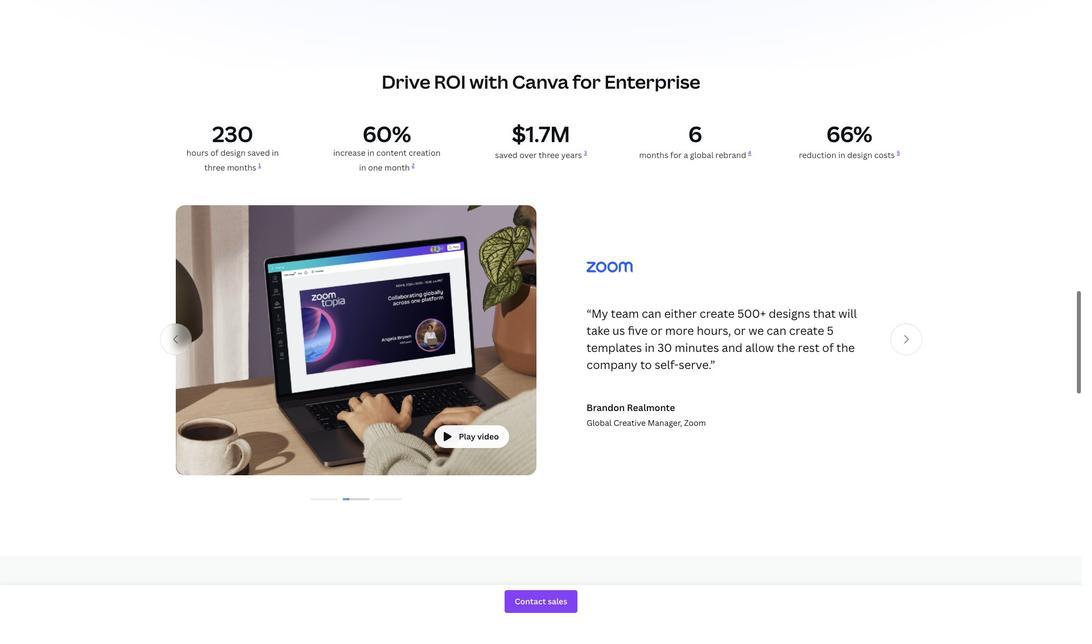 Task type: describe. For each thing, give the bounding box(es) containing it.
global
[[691, 149, 714, 160]]

manager,
[[648, 418, 683, 429]]

will
[[839, 306, 858, 322]]

rebrand
[[716, 149, 747, 160]]

for inside "6 months for a global rebrand 4"
[[671, 149, 682, 160]]

2 the from the left
[[837, 341, 856, 356]]

0 horizontal spatial can
[[642, 306, 662, 322]]

60%
[[363, 119, 411, 148]]

1 the from the left
[[777, 341, 796, 356]]

creative
[[614, 418, 646, 429]]

rest
[[799, 341, 820, 356]]

hours of design saved in three months
[[187, 147, 279, 173]]

0 horizontal spatial for
[[573, 69, 601, 94]]

three inside hours of design saved in three months
[[205, 162, 225, 173]]

realmonte
[[627, 402, 676, 415]]

take
[[587, 324, 610, 339]]

3 link
[[584, 149, 587, 156]]

creation
[[409, 147, 441, 158]]

increase
[[333, 147, 366, 158]]

1 or from the left
[[651, 324, 663, 339]]

serve."
[[679, 358, 716, 373]]

5 link
[[898, 149, 901, 156]]

we
[[749, 324, 764, 339]]

team
[[611, 306, 639, 322]]

to
[[641, 358, 652, 373]]

1
[[258, 161, 261, 169]]

$1.7m
[[512, 119, 571, 148]]

1 horizontal spatial can
[[767, 324, 787, 339]]

designs
[[769, 306, 811, 322]]

carousel slide 1 image
[[311, 498, 338, 500]]

roi
[[434, 69, 466, 94]]

month
[[385, 162, 410, 173]]

4
[[749, 149, 752, 156]]

saved inside hours of design saved in three months
[[248, 147, 270, 158]]

five
[[628, 324, 648, 339]]

with
[[470, 69, 509, 94]]

of inside "my team can either create 500+ designs that will take us five or more hours, or we can create 5 templates in 30 minutes and allow the rest of the company to self-serve."
[[823, 341, 834, 356]]

company
[[587, 358, 638, 373]]

brandon realmonte global creative manager, zoom
[[587, 402, 706, 429]]

months inside "6 months for a global rebrand 4"
[[640, 149, 669, 160]]

"my
[[587, 306, 609, 322]]

"my team can either create 500+ designs that will take us five or more hours, or we can create 5 templates in 30 minutes and allow the rest of the company to self-serve."
[[587, 306, 858, 373]]

three inside the $1.7m saved over three years 3
[[539, 149, 560, 160]]

content
[[377, 147, 407, 158]]

hours,
[[697, 324, 732, 339]]

allow
[[746, 341, 775, 356]]

minutes
[[675, 341, 720, 356]]

drive roi with canva for enterprise
[[382, 69, 701, 94]]

in inside hours of design saved in three months
[[272, 147, 279, 158]]

global
[[587, 418, 612, 429]]

design inside 66% reduction in design costs 5
[[848, 149, 873, 160]]



Task type: locate. For each thing, give the bounding box(es) containing it.
saved inside the $1.7m saved over three years 3
[[495, 149, 518, 160]]

0 horizontal spatial 5
[[828, 324, 834, 339]]

1 vertical spatial create
[[790, 324, 825, 339]]

can right we
[[767, 324, 787, 339]]

or right five
[[651, 324, 663, 339]]

1 link
[[258, 161, 261, 169]]

design
[[221, 147, 246, 158], [848, 149, 873, 160]]

zoom image
[[587, 262, 633, 273]]

of
[[211, 147, 219, 158], [823, 341, 834, 356]]

templates
[[587, 341, 643, 356]]

6
[[689, 119, 703, 148]]

saved
[[248, 147, 270, 158], [495, 149, 518, 160]]

hours
[[187, 147, 209, 158]]

us
[[613, 324, 626, 339]]

5 right costs
[[898, 149, 901, 156]]

one
[[368, 162, 383, 173]]

5
[[898, 149, 901, 156], [828, 324, 834, 339]]

months left the a
[[640, 149, 669, 160]]

0 horizontal spatial create
[[700, 306, 735, 322]]

230
[[212, 119, 253, 148]]

in left the "30"
[[645, 341, 655, 356]]

0 vertical spatial 5
[[898, 149, 901, 156]]

and
[[722, 341, 743, 356]]

design inside hours of design saved in three months
[[221, 147, 246, 158]]

reduction
[[800, 149, 837, 160]]

drive
[[382, 69, 431, 94]]

the down will
[[837, 341, 856, 356]]

self-
[[655, 358, 679, 373]]

1 vertical spatial for
[[671, 149, 682, 160]]

costs
[[875, 149, 896, 160]]

canva
[[513, 69, 569, 94]]

create up rest
[[790, 324, 825, 339]]

0 vertical spatial of
[[211, 147, 219, 158]]

66% reduction in design costs 5
[[800, 119, 901, 160]]

create up hours,
[[700, 306, 735, 322]]

increase in content creation in one month
[[333, 147, 441, 173]]

5 inside "my team can either create 500+ designs that will take us five or more hours, or we can create 5 templates in 30 minutes and allow the rest of the company to self-serve."
[[828, 324, 834, 339]]

either
[[665, 306, 697, 322]]

1 vertical spatial three
[[205, 162, 225, 173]]

1 horizontal spatial of
[[823, 341, 834, 356]]

that
[[814, 306, 836, 322]]

saved up 1
[[248, 147, 270, 158]]

1 horizontal spatial saved
[[495, 149, 518, 160]]

2
[[412, 161, 415, 169]]

2 or from the left
[[734, 324, 746, 339]]

of inside hours of design saved in three months
[[211, 147, 219, 158]]

1 horizontal spatial or
[[734, 324, 746, 339]]

or
[[651, 324, 663, 339], [734, 324, 746, 339]]

of right hours
[[211, 147, 219, 158]]

saved left the over
[[495, 149, 518, 160]]

for left the a
[[671, 149, 682, 160]]

three right the over
[[539, 149, 560, 160]]

in left one
[[359, 162, 366, 173]]

in inside "my team can either create 500+ designs that will take us five or more hours, or we can create 5 templates in 30 minutes and allow the rest of the company to self-serve."
[[645, 341, 655, 356]]

design down '66%'
[[848, 149, 873, 160]]

the left rest
[[777, 341, 796, 356]]

of right rest
[[823, 341, 834, 356]]

3
[[584, 149, 587, 156]]

0 vertical spatial can
[[642, 306, 662, 322]]

1 horizontal spatial three
[[539, 149, 560, 160]]

0 horizontal spatial saved
[[248, 147, 270, 158]]

4 link
[[749, 149, 752, 156]]

500+
[[738, 306, 767, 322]]

brandon
[[587, 402, 625, 415]]

1 horizontal spatial design
[[848, 149, 873, 160]]

design right hours
[[221, 147, 246, 158]]

1 vertical spatial can
[[767, 324, 787, 339]]

years
[[562, 149, 583, 160]]

in right the 230
[[272, 147, 279, 158]]

for
[[573, 69, 601, 94], [671, 149, 682, 160]]

carousel slide 3 image
[[375, 498, 402, 500]]

can up five
[[642, 306, 662, 322]]

three
[[539, 149, 560, 160], [205, 162, 225, 173]]

in up one
[[368, 147, 375, 158]]

1 vertical spatial months
[[227, 162, 257, 173]]

0 vertical spatial months
[[640, 149, 669, 160]]

1 horizontal spatial for
[[671, 149, 682, 160]]

months inside hours of design saved in three months
[[227, 162, 257, 173]]

enterprise
[[605, 69, 701, 94]]

in down '66%'
[[839, 149, 846, 160]]

5 down the that
[[828, 324, 834, 339]]

create
[[700, 306, 735, 322], [790, 324, 825, 339]]

or left we
[[734, 324, 746, 339]]

0 vertical spatial create
[[700, 306, 735, 322]]

1 horizontal spatial the
[[837, 341, 856, 356]]

0 vertical spatial for
[[573, 69, 601, 94]]

0 horizontal spatial three
[[205, 162, 225, 173]]

66%
[[827, 119, 873, 148]]

0 vertical spatial three
[[539, 149, 560, 160]]

zoom
[[685, 418, 706, 429]]

1 horizontal spatial 5
[[898, 149, 901, 156]]

1 horizontal spatial months
[[640, 149, 669, 160]]

for right the canva
[[573, 69, 601, 94]]

0 horizontal spatial months
[[227, 162, 257, 173]]

in
[[272, 147, 279, 158], [368, 147, 375, 158], [839, 149, 846, 160], [359, 162, 366, 173], [645, 341, 655, 356]]

1 vertical spatial 5
[[828, 324, 834, 339]]

more
[[666, 324, 695, 339]]

0 horizontal spatial design
[[221, 147, 246, 158]]

three down hours
[[205, 162, 225, 173]]

over
[[520, 149, 537, 160]]

2 link
[[412, 161, 415, 169]]

0 horizontal spatial the
[[777, 341, 796, 356]]

1 horizontal spatial create
[[790, 324, 825, 339]]

months left 1 link in the left of the page
[[227, 162, 257, 173]]

30
[[658, 341, 673, 356]]

months
[[640, 149, 669, 160], [227, 162, 257, 173]]

6 months for a global rebrand 4
[[640, 119, 752, 160]]

0 horizontal spatial or
[[651, 324, 663, 339]]

a
[[684, 149, 689, 160]]

5 inside 66% reduction in design costs 5
[[898, 149, 901, 156]]

the
[[777, 341, 796, 356], [837, 341, 856, 356]]

in inside 66% reduction in design costs 5
[[839, 149, 846, 160]]

can
[[642, 306, 662, 322], [767, 324, 787, 339]]

0 horizontal spatial of
[[211, 147, 219, 158]]

1 vertical spatial of
[[823, 341, 834, 356]]

$1.7m saved over three years 3
[[495, 119, 587, 160]]



Task type: vqa. For each thing, say whether or not it's contained in the screenshot.
HOURS OF DESIGN SAVED IN THREE MONTHS
yes



